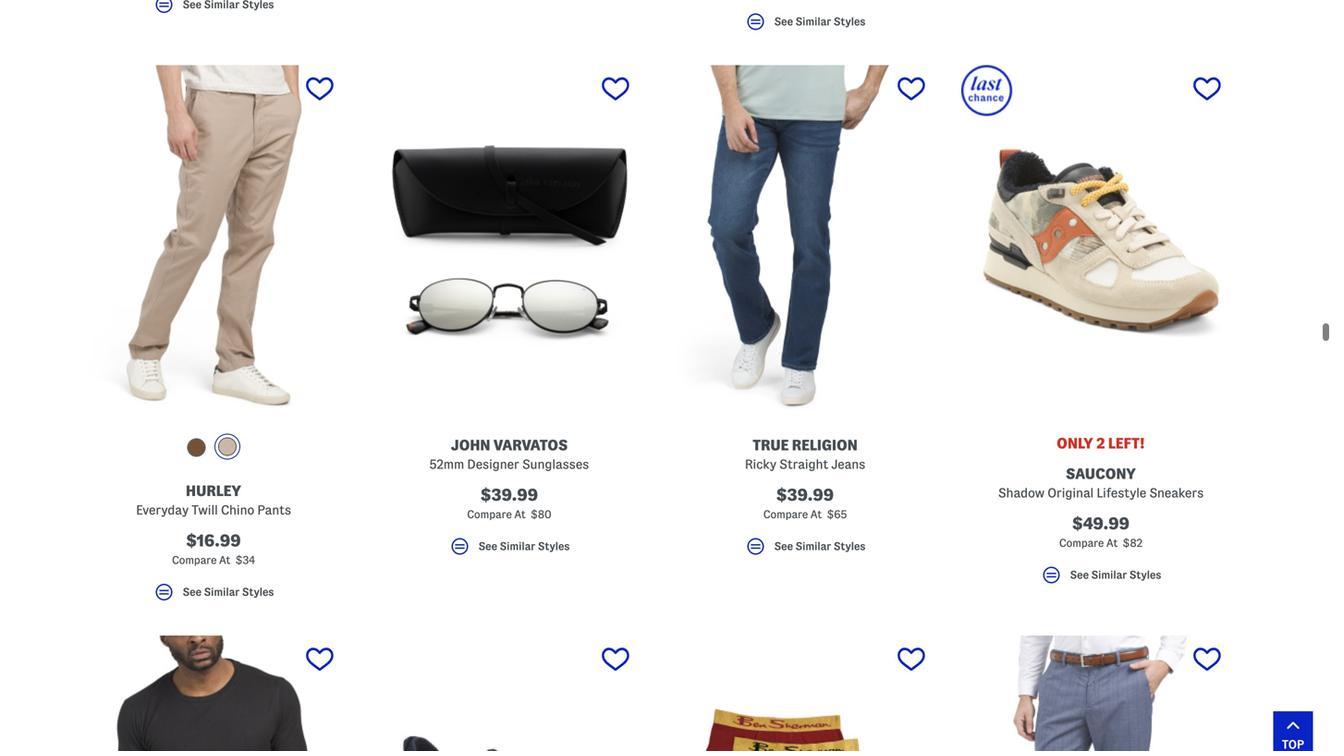 Task type: locate. For each thing, give the bounding box(es) containing it.
similar
[[796, 16, 832, 27], [500, 541, 536, 553], [796, 541, 832, 553], [1092, 570, 1128, 581], [204, 587, 240, 598]]

sunglasses
[[523, 458, 589, 472]]

varvatos
[[494, 437, 568, 454]]

similar inside hurley everyday twill chino pants $16.99 compare at              $34 element
[[204, 587, 240, 598]]

$39.99 down "straight"
[[777, 486, 834, 504]]

hurley
[[186, 483, 241, 499]]

compare for religion
[[764, 509, 809, 521]]

$49.99
[[1073, 515, 1130, 533]]

see for the saucony shadow original lifestyle sneakers $49.99 compare at              $82 element
[[1071, 570, 1089, 581]]

only 2 left!
[[1057, 435, 1146, 452]]

styles for john varvatos 52mm designer sunglasses $39.99 compare at              $80 element
[[538, 541, 570, 553]]

see similar styles inside john varvatos 52mm designer sunglasses $39.99 compare at              $80 element
[[479, 541, 570, 553]]

see inside true religion ricky straight jeans $39.99 compare at              $65 element
[[775, 541, 794, 553]]

see similar styles for true religion ricky straight jeans $39.99 compare at              $65 element
[[775, 541, 866, 553]]

see inside hurley everyday twill chino pants $16.99 compare at              $34 element
[[183, 587, 202, 598]]

see
[[775, 16, 794, 27], [479, 541, 498, 553], [775, 541, 794, 553], [1071, 570, 1089, 581], [183, 587, 202, 598]]

$80
[[531, 509, 552, 521]]

styles inside john varvatos 52mm designer sunglasses $39.99 compare at              $80 element
[[538, 541, 570, 553]]

compare down $16.99
[[172, 555, 217, 566]]

see similar styles for hurley everyday twill chino pants $16.99 compare at              $34 element
[[183, 587, 274, 598]]

$39.99 compare at              $65
[[764, 486, 847, 521]]

see similar styles inside true religion ricky straight jeans $39.99 compare at              $65 element
[[775, 541, 866, 553]]

everyday twill chino pants image
[[74, 65, 353, 415]]

see inside the saucony shadow original lifestyle sneakers $49.99 compare at              $82 element
[[1071, 570, 1089, 581]]

$39.99 compare at              $80
[[467, 486, 552, 521]]

list box
[[183, 434, 245, 465]]

styles for hurley everyday twill chino pants $16.99 compare at              $34 element
[[242, 587, 274, 598]]

$39.99 inside "$39.99 compare at              $65"
[[777, 486, 834, 504]]

compare down $49.99
[[1060, 538, 1105, 549]]

compare down the designer
[[467, 509, 512, 521]]

compare for everyday
[[172, 555, 217, 566]]

ricky
[[745, 458, 777, 472]]

compare
[[467, 509, 512, 521], [764, 509, 809, 521], [1060, 538, 1105, 549], [172, 555, 217, 566]]

see inside john varvatos 52mm designer sunglasses $39.99 compare at              $80 element
[[479, 541, 498, 553]]

long sleeve crew neck top image
[[74, 636, 353, 752]]

$82
[[1123, 538, 1143, 549]]

see similar styles inside the saucony shadow original lifestyle sneakers $49.99 compare at              $82 element
[[1071, 570, 1162, 581]]

similar inside the saucony shadow original lifestyle sneakers $49.99 compare at              $82 element
[[1092, 570, 1128, 581]]

similar for the saucony shadow original lifestyle sneakers $49.99 compare at              $82 element
[[1092, 570, 1128, 581]]

chino
[[221, 503, 255, 517]]

styles inside true religion ricky straight jeans $39.99 compare at              $65 element
[[834, 541, 866, 553]]

left!
[[1109, 435, 1146, 452]]

see similar styles button
[[666, 11, 945, 41], [370, 536, 649, 566], [666, 536, 945, 566], [962, 564, 1241, 595], [74, 582, 353, 612]]

men's u nebula sport casual shoes image
[[370, 636, 649, 752]]

1 $39.99 from the left
[[481, 486, 538, 504]]

styles for true religion ricky straight jeans $39.99 compare at              $65 element
[[834, 541, 866, 553]]

compare inside "$39.99 compare at              $65"
[[764, 509, 809, 521]]

see similar styles button for true religion ricky straight jeans $39.99 compare at              $65 element
[[666, 536, 945, 566]]

compare inside $16.99 compare at              $34
[[172, 555, 217, 566]]

see similar styles inside hurley everyday twill chino pants $16.99 compare at              $34 element
[[183, 587, 274, 598]]

religion
[[792, 437, 858, 454]]

styles inside hurley everyday twill chino pants $16.99 compare at              $34 element
[[242, 587, 274, 598]]

$39.99 inside '$39.99 compare at              $80'
[[481, 486, 538, 504]]

similar for true religion ricky straight jeans $39.99 compare at              $65 element
[[796, 541, 832, 553]]

styles inside the saucony shadow original lifestyle sneakers $49.99 compare at              $82 element
[[1130, 570, 1162, 581]]

jeans
[[832, 458, 866, 472]]

compare inside $49.99 compare at              $82
[[1060, 538, 1105, 549]]

similar inside true religion ricky straight jeans $39.99 compare at              $65 element
[[796, 541, 832, 553]]

slim fit large plaid dress pants image
[[962, 636, 1241, 752]]

styles
[[834, 16, 866, 27], [538, 541, 570, 553], [834, 541, 866, 553], [1130, 570, 1162, 581], [242, 587, 274, 598]]

designer
[[467, 458, 520, 472]]

0 horizontal spatial $39.99
[[481, 486, 538, 504]]

similar inside john varvatos 52mm designer sunglasses $39.99 compare at              $80 element
[[500, 541, 536, 553]]

see similar styles
[[775, 16, 866, 27], [479, 541, 570, 553], [775, 541, 866, 553], [1071, 570, 1162, 581], [183, 587, 274, 598]]

hurley $16.99 compare at              $26 element
[[666, 0, 945, 41]]

2 $39.99 from the left
[[777, 486, 834, 504]]

compare inside '$39.99 compare at              $80'
[[467, 509, 512, 521]]

$39.99 down the designer
[[481, 486, 538, 504]]

1 horizontal spatial $39.99
[[777, 486, 834, 504]]

compare left $65
[[764, 509, 809, 521]]

$16.99
[[186, 532, 241, 550]]

$39.99
[[481, 486, 538, 504], [777, 486, 834, 504]]

see inside hurley $16.99 compare at              $26 element
[[775, 16, 794, 27]]

true religion ricky straight jeans $39.99 compare at              $65 element
[[666, 65, 945, 566]]



Task type: describe. For each thing, give the bounding box(es) containing it.
see similar styles button for the saucony shadow original lifestyle sneakers $49.99 compare at              $82 element
[[962, 564, 1241, 595]]

john
[[451, 437, 491, 454]]

shadow original lifestyle sneakers image
[[962, 65, 1241, 415]]

compare for shadow
[[1060, 538, 1105, 549]]

straight
[[780, 458, 829, 472]]

true
[[753, 437, 789, 454]]

see similar styles inside hurley $16.99 compare at              $26 element
[[775, 16, 866, 27]]

twill
[[192, 503, 218, 517]]

$34
[[236, 555, 255, 566]]

john varvatos 52mm designer sunglasses
[[430, 437, 589, 472]]

styles inside hurley $16.99 compare at              $26 element
[[834, 16, 866, 27]]

see for hurley everyday twill chino pants $16.99 compare at              $34 element
[[183, 587, 202, 598]]

$39.99 for religion
[[777, 486, 834, 504]]

saucony shadow original lifestyle sneakers $49.99 compare at              $82 element
[[962, 65, 1241, 595]]

list box inside hurley everyday twill chino pants $16.99 compare at              $34 element
[[183, 434, 245, 465]]

similar inside hurley $16.99 compare at              $26 element
[[796, 16, 832, 27]]

saucony
[[1067, 466, 1137, 482]]

hurley everyday twill chino pants $16.99 compare at              $34 element
[[74, 65, 353, 612]]

similar for john varvatos 52mm designer sunglasses $39.99 compare at              $80 element
[[500, 541, 536, 553]]

see for true religion ricky straight jeans $39.99 compare at              $65 element
[[775, 541, 794, 553]]

only
[[1057, 435, 1094, 452]]

original
[[1048, 486, 1094, 500]]

hurley everyday twill chino pants
[[136, 483, 291, 517]]

bronze image
[[187, 439, 206, 457]]

shadow
[[999, 486, 1045, 500]]

52mm
[[430, 458, 464, 472]]

pants
[[257, 503, 291, 517]]

true religion ricky straight jeans
[[745, 437, 866, 472]]

compare for varvatos
[[467, 509, 512, 521]]

see for john varvatos 52mm designer sunglasses $39.99 compare at              $80 element
[[479, 541, 498, 553]]

see similar styles for john varvatos 52mm designer sunglasses $39.99 compare at              $80 element
[[479, 541, 570, 553]]

$49.99 compare at              $82
[[1060, 515, 1143, 549]]

saucony shadow original lifestyle sneakers
[[999, 466, 1204, 500]]

see similar styles for the saucony shadow original lifestyle sneakers $49.99 compare at              $82 element
[[1071, 570, 1162, 581]]

see similar styles button for john varvatos 52mm designer sunglasses $39.99 compare at              $80 element
[[370, 536, 649, 566]]

ricky straight jeans image
[[666, 65, 945, 415]]

everyday
[[136, 503, 189, 517]]

sneakers
[[1150, 486, 1204, 500]]

4pk knit boxer briefs image
[[666, 636, 945, 752]]

khaki image
[[218, 438, 237, 456]]

styles for the saucony shadow original lifestyle sneakers $49.99 compare at              $82 element
[[1130, 570, 1162, 581]]

see similar styles button for hurley everyday twill chino pants $16.99 compare at              $34 element
[[74, 582, 353, 612]]

2
[[1097, 435, 1106, 452]]

$65
[[827, 509, 847, 521]]

john varvatos 52mm designer sunglasses $39.99 compare at              $80 element
[[370, 65, 649, 566]]

similar for hurley everyday twill chino pants $16.99 compare at              $34 element
[[204, 587, 240, 598]]

$39.99 for varvatos
[[481, 486, 538, 504]]

52mm designer sunglasses image
[[370, 65, 649, 415]]

$16.99 compare at              $34
[[172, 532, 255, 566]]

lifestyle
[[1097, 486, 1147, 500]]



Task type: vqa. For each thing, say whether or not it's contained in the screenshot.
At within 3.00 Compare At 10.00
no



